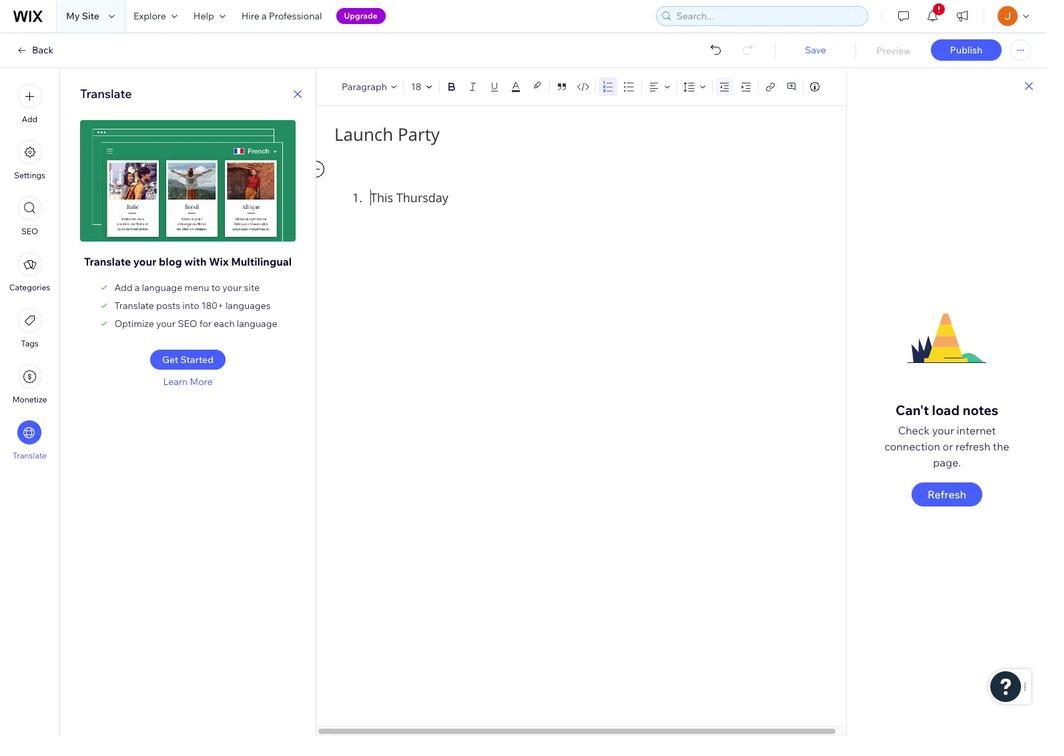 Task type: describe. For each thing, give the bounding box(es) containing it.
help
[[193, 10, 214, 22]]

languages
[[226, 300, 271, 312]]

for
[[199, 318, 212, 330]]

refresh button
[[912, 482, 983, 506]]

site
[[82, 10, 99, 22]]

back
[[32, 44, 53, 56]]

paragraph button
[[339, 77, 400, 96]]

optimize
[[114, 318, 154, 330]]

refresh
[[956, 440, 991, 453]]

back button
[[16, 44, 53, 56]]

notes
[[963, 401, 999, 418]]

Search... field
[[672, 7, 864, 25]]

0 horizontal spatial language
[[142, 282, 182, 294]]

your right to
[[222, 282, 242, 294]]

plugin toolbar image
[[308, 161, 324, 178]]

each
[[214, 318, 235, 330]]

save
[[805, 44, 826, 56]]

into
[[182, 300, 199, 312]]

can't
[[896, 401, 929, 418]]

connection
[[885, 440, 940, 453]]

posts
[[156, 300, 180, 312]]

this thursday
[[370, 190, 452, 206]]

get
[[162, 354, 178, 366]]

upgrade
[[344, 11, 378, 21]]

translate inside the add a language menu to your site translate posts into 180+ languages optimize your seo for each language
[[114, 300, 154, 312]]

more
[[190, 376, 213, 388]]

professional
[[269, 10, 322, 22]]

add for add a language menu to your site translate posts into 180+ languages optimize your seo for each language
[[114, 282, 133, 294]]

save button
[[789, 44, 843, 56]]

menu
[[184, 282, 209, 294]]

1 vertical spatial language
[[237, 318, 277, 330]]

categories
[[9, 282, 50, 292]]

translate button
[[13, 421, 47, 461]]

check
[[898, 424, 930, 437]]

This Thursday text field
[[334, 161, 828, 477]]

learn
[[163, 376, 188, 388]]

add a language menu to your site translate posts into 180+ languages optimize your seo for each language
[[114, 282, 277, 330]]



Task type: vqa. For each thing, say whether or not it's contained in the screenshot.
Point of Sale
no



Task type: locate. For each thing, give the bounding box(es) containing it.
monetize
[[12, 394, 47, 404]]

learn more button
[[163, 376, 213, 388]]

with
[[184, 255, 207, 268]]

1 vertical spatial add
[[114, 282, 133, 294]]

translate your blog with wix multilingual
[[84, 255, 292, 268]]

help button
[[185, 0, 233, 32]]

a right hire
[[262, 10, 267, 22]]

to
[[211, 282, 220, 294]]

your inside "can't load notes check your internet connection or refresh the page."
[[932, 424, 954, 437]]

menu containing add
[[0, 76, 59, 469]]

tags button
[[18, 308, 42, 348]]

a up optimize
[[135, 282, 140, 294]]

1 horizontal spatial a
[[262, 10, 267, 22]]

add up optimize
[[114, 282, 133, 294]]

my
[[66, 10, 80, 22]]

translate
[[80, 86, 132, 101], [84, 255, 131, 268], [114, 300, 154, 312], [13, 451, 47, 461]]

0 vertical spatial add
[[22, 114, 37, 124]]

1 horizontal spatial add
[[114, 282, 133, 294]]

your up or
[[932, 424, 954, 437]]

internet
[[957, 424, 996, 437]]

page.
[[933, 456, 961, 469]]

hire a professional
[[241, 10, 322, 22]]

add
[[22, 114, 37, 124], [114, 282, 133, 294]]

1 horizontal spatial seo
[[178, 318, 197, 330]]

language down languages
[[237, 318, 277, 330]]

wix
[[209, 255, 229, 268]]

publish button
[[931, 39, 1002, 61]]

None field
[[410, 80, 422, 93]]

load
[[932, 401, 960, 418]]

monetize button
[[12, 364, 47, 404]]

hire
[[241, 10, 260, 22]]

hire a professional link
[[233, 0, 330, 32]]

settings button
[[14, 140, 45, 180]]

menu
[[0, 76, 59, 469]]

180+
[[201, 300, 223, 312]]

seo left for
[[178, 318, 197, 330]]

seo inside button
[[21, 226, 38, 236]]

publish
[[950, 44, 983, 56]]

add inside button
[[22, 114, 37, 124]]

site
[[244, 282, 260, 294]]

refresh
[[928, 488, 966, 501]]

can't load notes check your internet connection or refresh the page.
[[885, 401, 1010, 469]]

tags
[[21, 338, 38, 348]]

add inside the add a language menu to your site translate posts into 180+ languages optimize your seo for each language
[[114, 282, 133, 294]]

translate inside menu
[[13, 451, 47, 461]]

a inside the add a language menu to your site translate posts into 180+ languages optimize your seo for each language
[[135, 282, 140, 294]]

categories button
[[9, 252, 50, 292]]

paragraph
[[342, 80, 387, 92]]

add up settings button
[[22, 114, 37, 124]]

add for add
[[22, 114, 37, 124]]

0 horizontal spatial add
[[22, 114, 37, 124]]

or
[[943, 440, 953, 453]]

settings
[[14, 170, 45, 180]]

1 vertical spatial seo
[[178, 318, 197, 330]]

my site
[[66, 10, 99, 22]]

get started
[[162, 354, 214, 366]]

0 horizontal spatial seo
[[21, 226, 38, 236]]

your
[[133, 255, 156, 268], [222, 282, 242, 294], [156, 318, 176, 330], [932, 424, 954, 437]]

1 horizontal spatial language
[[237, 318, 277, 330]]

multilingual
[[231, 255, 292, 268]]

your left blog
[[133, 255, 156, 268]]

language up posts
[[142, 282, 182, 294]]

0 horizontal spatial a
[[135, 282, 140, 294]]

a
[[262, 10, 267, 22], [135, 282, 140, 294]]

a for professional
[[262, 10, 267, 22]]

Add a Catchy Title text field
[[334, 123, 819, 146]]

blog
[[159, 255, 182, 268]]

upgrade button
[[336, 8, 386, 24]]

language
[[142, 282, 182, 294], [237, 318, 277, 330]]

your down posts
[[156, 318, 176, 330]]

started
[[180, 354, 214, 366]]

seo button
[[18, 196, 42, 236]]

add button
[[18, 84, 42, 124]]

get started button
[[150, 350, 226, 370]]

seo
[[21, 226, 38, 236], [178, 318, 197, 330]]

a for language
[[135, 282, 140, 294]]

0 vertical spatial seo
[[21, 226, 38, 236]]

0 vertical spatial a
[[262, 10, 267, 22]]

this
[[370, 190, 393, 206]]

0 vertical spatial language
[[142, 282, 182, 294]]

seo up categories button
[[21, 226, 38, 236]]

explore
[[133, 10, 166, 22]]

thursday
[[396, 190, 448, 206]]

learn more
[[163, 376, 213, 388]]

the
[[993, 440, 1010, 453]]

1 vertical spatial a
[[135, 282, 140, 294]]

seo inside the add a language menu to your site translate posts into 180+ languages optimize your seo for each language
[[178, 318, 197, 330]]



